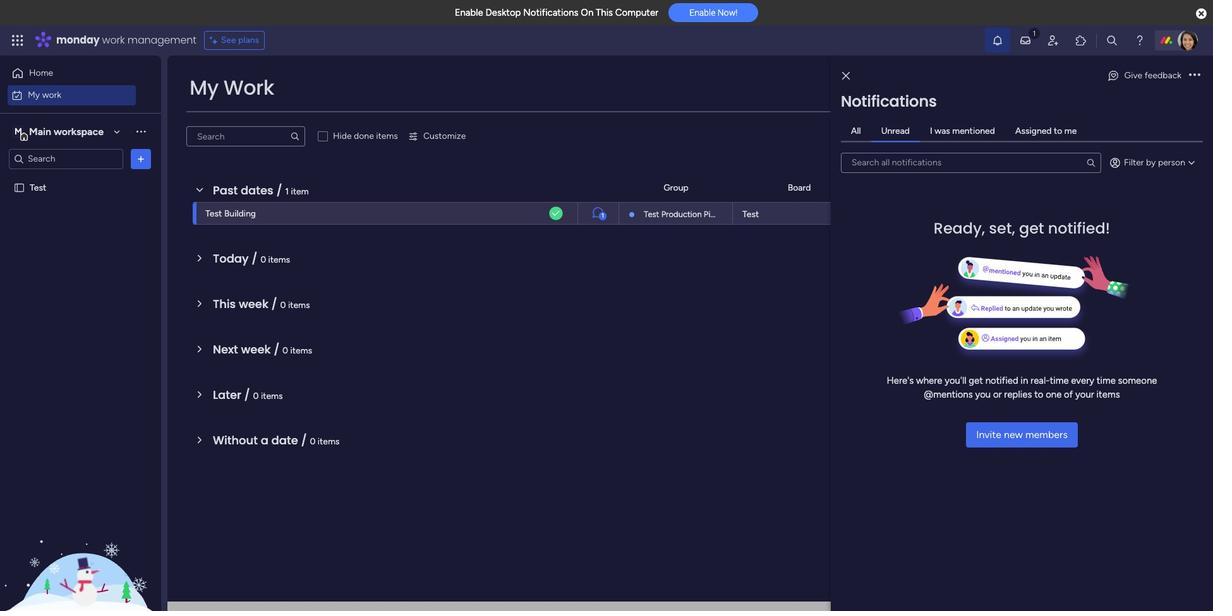 Task type: locate. For each thing, give the bounding box(es) containing it.
search image inside filter dashboard by text search field
[[290, 131, 300, 142]]

0 horizontal spatial time
[[1050, 375, 1069, 386]]

test down past
[[205, 209, 222, 219]]

items right date
[[318, 437, 340, 447]]

time right every
[[1097, 375, 1116, 386]]

search image
[[290, 131, 300, 142], [1087, 158, 1097, 168]]

0 vertical spatial week
[[239, 296, 269, 312]]

1 horizontal spatial notifications
[[841, 91, 937, 112]]

my
[[190, 73, 219, 102], [28, 89, 40, 100]]

this week / 0 items
[[213, 296, 310, 312]]

items up without a date / 0 items
[[261, 391, 283, 402]]

search everything image
[[1106, 34, 1119, 47]]

1 horizontal spatial 1
[[602, 212, 604, 220]]

work
[[102, 33, 125, 47], [42, 89, 61, 100]]

1 horizontal spatial search image
[[1087, 158, 1097, 168]]

enable inside button
[[690, 8, 716, 18]]

0 vertical spatial none search field
[[186, 126, 305, 147]]

0 horizontal spatial none search field
[[186, 126, 305, 147]]

this
[[596, 7, 613, 18], [213, 296, 236, 312]]

0 vertical spatial this
[[596, 7, 613, 18]]

options image
[[1190, 72, 1201, 80], [135, 153, 147, 165]]

plans
[[238, 35, 259, 46]]

0 vertical spatial options image
[[1190, 72, 1201, 80]]

building
[[224, 209, 256, 219]]

this right on
[[596, 7, 613, 18]]

/ left item at the left
[[276, 183, 282, 198]]

0 horizontal spatial notifications
[[523, 7, 579, 18]]

assigned
[[1016, 125, 1052, 136]]

assigned to me
[[1016, 125, 1077, 136]]

1 horizontal spatial none search field
[[841, 153, 1102, 173]]

test production pipeline
[[644, 210, 733, 219]]

invite new members
[[977, 429, 1068, 441]]

enable left now!
[[690, 8, 716, 18]]

enable now! button
[[669, 3, 759, 22]]

public board image
[[13, 182, 25, 194]]

feedback
[[1145, 70, 1182, 81]]

my left work
[[190, 73, 219, 102]]

to left me
[[1054, 125, 1063, 136]]

@mentions
[[924, 389, 973, 401]]

person
[[1158, 157, 1186, 168]]

get right set,
[[1019, 218, 1045, 239]]

1 vertical spatial search image
[[1087, 158, 1097, 168]]

week for this
[[239, 296, 269, 312]]

search image left hide
[[290, 131, 300, 142]]

invite members image
[[1047, 34, 1060, 47]]

1 horizontal spatial my
[[190, 73, 219, 102]]

enable
[[455, 7, 483, 18], [690, 8, 716, 18]]

0 horizontal spatial get
[[969, 375, 983, 386]]

1 vertical spatial notifications
[[841, 91, 937, 112]]

workspace image
[[12, 125, 25, 139]]

1 vertical spatial this
[[213, 296, 236, 312]]

none search field down mentioned
[[841, 153, 1102, 173]]

items up next week / 0 items on the left bottom
[[288, 300, 310, 311]]

items right your
[[1097, 389, 1120, 401]]

2 time from the left
[[1097, 375, 1116, 386]]

search image for filter dashboard by text search field
[[290, 131, 300, 142]]

Search in workspace field
[[27, 152, 106, 166]]

1 horizontal spatial get
[[1019, 218, 1045, 239]]

items
[[376, 131, 398, 142], [268, 255, 290, 265], [288, 300, 310, 311], [290, 346, 312, 356], [1097, 389, 1120, 401], [261, 391, 283, 402], [318, 437, 340, 447]]

1 time from the left
[[1050, 375, 1069, 386]]

dapulse close image
[[1196, 8, 1207, 20]]

0 inside later / 0 items
[[253, 391, 259, 402]]

lottie animation image
[[0, 484, 161, 612]]

of
[[1064, 389, 1073, 401]]

later / 0 items
[[213, 387, 283, 403]]

work right monday
[[102, 33, 125, 47]]

notifications up unread
[[841, 91, 937, 112]]

to
[[1054, 125, 1063, 136], [1035, 389, 1044, 401]]

options image right 'feedback'
[[1190, 72, 1201, 80]]

dialog containing notifications
[[831, 56, 1214, 612]]

work down the home
[[42, 89, 61, 100]]

give feedback button
[[1102, 66, 1187, 86]]

date
[[271, 433, 298, 449]]

/ up next week / 0 items on the left bottom
[[272, 296, 277, 312]]

on
[[581, 7, 594, 18]]

apps image
[[1075, 34, 1088, 47]]

management
[[127, 33, 196, 47]]

1 horizontal spatial this
[[596, 7, 613, 18]]

0 vertical spatial search image
[[290, 131, 300, 142]]

enable now!
[[690, 8, 738, 18]]

work inside my work button
[[42, 89, 61, 100]]

on
[[1083, 209, 1093, 219]]

my inside button
[[28, 89, 40, 100]]

week down today / 0 items
[[239, 296, 269, 312]]

/
[[276, 183, 282, 198], [252, 251, 258, 267], [272, 296, 277, 312], [274, 342, 280, 358], [244, 387, 250, 403], [301, 433, 307, 449]]

0 horizontal spatial work
[[42, 89, 61, 100]]

this up next
[[213, 296, 236, 312]]

1 vertical spatial week
[[241, 342, 271, 358]]

0 down "this week / 0 items"
[[283, 346, 288, 356]]

0 vertical spatial get
[[1019, 218, 1045, 239]]

time
[[1050, 375, 1069, 386], [1097, 375, 1116, 386]]

0 horizontal spatial to
[[1035, 389, 1044, 401]]

0 horizontal spatial options image
[[135, 153, 147, 165]]

search image left filter
[[1087, 158, 1097, 168]]

1 horizontal spatial enable
[[690, 8, 716, 18]]

new
[[1004, 429, 1023, 441]]

0 horizontal spatial 1
[[285, 186, 289, 197]]

0 right the later
[[253, 391, 259, 402]]

week
[[239, 296, 269, 312], [241, 342, 271, 358]]

get
[[1019, 218, 1045, 239], [969, 375, 983, 386]]

notifications left on
[[523, 7, 579, 18]]

1 horizontal spatial to
[[1054, 125, 1063, 136]]

0 horizontal spatial my
[[28, 89, 40, 100]]

my down the home
[[28, 89, 40, 100]]

items right done
[[376, 131, 398, 142]]

1 vertical spatial options image
[[135, 153, 147, 165]]

test
[[30, 182, 46, 193], [205, 209, 222, 219], [743, 209, 759, 220], [644, 210, 660, 219]]

workspace selection element
[[12, 124, 106, 141]]

0
[[260, 255, 266, 265], [280, 300, 286, 311], [283, 346, 288, 356], [253, 391, 259, 402], [310, 437, 316, 447]]

next week / 0 items
[[213, 342, 312, 358]]

1 vertical spatial none search field
[[841, 153, 1102, 173]]

none search field search all notifications
[[841, 153, 1102, 173]]

workspace options image
[[135, 125, 147, 138]]

none search field down work
[[186, 126, 305, 147]]

1 horizontal spatial work
[[102, 33, 125, 47]]

1 vertical spatial work
[[42, 89, 61, 100]]

one
[[1046, 389, 1062, 401]]

0 horizontal spatial search image
[[290, 131, 300, 142]]

0 vertical spatial notifications
[[523, 7, 579, 18]]

test right public board image
[[30, 182, 46, 193]]

notifications image
[[992, 34, 1004, 47]]

0 right the today
[[260, 255, 266, 265]]

my for my work
[[28, 89, 40, 100]]

enable left desktop
[[455, 7, 483, 18]]

items up "this week / 0 items"
[[268, 255, 290, 265]]

0 up next week / 0 items on the left bottom
[[280, 300, 286, 311]]

every
[[1072, 375, 1095, 386]]

0 right date
[[310, 437, 316, 447]]

notifications
[[523, 7, 579, 18], [841, 91, 937, 112]]

0 inside today / 0 items
[[260, 255, 266, 265]]

1
[[285, 186, 289, 197], [602, 212, 604, 220]]

get up 'you'
[[969, 375, 983, 386]]

week right next
[[241, 342, 271, 358]]

monday work management
[[56, 33, 196, 47]]

give
[[1125, 70, 1143, 81]]

0 vertical spatial work
[[102, 33, 125, 47]]

items inside later / 0 items
[[261, 391, 283, 402]]

1 vertical spatial get
[[969, 375, 983, 386]]

0 horizontal spatial enable
[[455, 7, 483, 18]]

you'll
[[945, 375, 967, 386]]

1 vertical spatial to
[[1035, 389, 1044, 401]]

option
[[0, 176, 161, 179]]

see plans button
[[204, 31, 265, 50]]

dialog
[[831, 56, 1214, 612]]

time up 'one'
[[1050, 375, 1069, 386]]

0 vertical spatial 1
[[285, 186, 289, 197]]

0 horizontal spatial this
[[213, 296, 236, 312]]

my for my work
[[190, 73, 219, 102]]

1 horizontal spatial time
[[1097, 375, 1116, 386]]

your
[[1076, 389, 1095, 401]]

to inside here's where you'll get notified in real-time every time someone @mentions you or replies to one of your items
[[1035, 389, 1044, 401]]

1 vertical spatial 1
[[602, 212, 604, 220]]

main
[[29, 125, 51, 137]]

options image down the workspace options "image"
[[135, 153, 147, 165]]

None search field
[[186, 126, 305, 147], [841, 153, 1102, 173]]

items down "this week / 0 items"
[[290, 346, 312, 356]]

lottie animation element
[[0, 484, 161, 612]]

search image inside search field
[[1087, 158, 1097, 168]]

test left production
[[644, 210, 660, 219]]

to down real-
[[1035, 389, 1044, 401]]

customize
[[423, 131, 466, 142]]

next
[[213, 342, 238, 358]]



Task type: vqa. For each thing, say whether or not it's contained in the screenshot.
Without
yes



Task type: describe. For each thing, give the bounding box(es) containing it.
a
[[261, 433, 269, 449]]

see plans
[[221, 35, 259, 46]]

unread
[[881, 125, 910, 136]]

invite new members button
[[966, 423, 1078, 448]]

here's
[[887, 375, 914, 386]]

items inside here's where you'll get notified in real-time every time someone @mentions you or replies to one of your items
[[1097, 389, 1120, 401]]

select product image
[[11, 34, 24, 47]]

test list box
[[0, 174, 161, 369]]

Search all notifications search field
[[841, 153, 1102, 173]]

later
[[213, 387, 241, 403]]

/ right the today
[[252, 251, 258, 267]]

my work
[[28, 89, 61, 100]]

hide
[[333, 131, 352, 142]]

without a date / 0 items
[[213, 433, 340, 449]]

items inside without a date / 0 items
[[318, 437, 340, 447]]

0 inside without a date / 0 items
[[310, 437, 316, 447]]

me
[[1065, 125, 1077, 136]]

1 button
[[578, 202, 619, 225]]

filter by person
[[1124, 157, 1186, 168]]

home
[[29, 68, 53, 78]]

test right pipeline
[[743, 209, 759, 220]]

james peterson image
[[1178, 30, 1198, 51]]

ready, set, get notified!
[[934, 218, 1111, 239]]

1 inside button
[[602, 212, 604, 220]]

work for my
[[42, 89, 61, 100]]

items inside next week / 0 items
[[290, 346, 312, 356]]

work for monday
[[102, 33, 125, 47]]

see
[[221, 35, 236, 46]]

customize button
[[403, 126, 471, 147]]

notified!
[[1048, 218, 1111, 239]]

today
[[213, 251, 249, 267]]

monday
[[56, 33, 100, 47]]

filter
[[1124, 157, 1144, 168]]

1 horizontal spatial options image
[[1190, 72, 1201, 80]]

main workspace
[[29, 125, 104, 137]]

0 vertical spatial to
[[1054, 125, 1063, 136]]

search image for search all notifications search field
[[1087, 158, 1097, 168]]

here's where you'll get notified in real-time every time someone @mentions you or replies to one of your items
[[887, 375, 1158, 401]]

it
[[1095, 209, 1100, 219]]

someone
[[1118, 375, 1158, 386]]

notified
[[986, 375, 1019, 386]]

now!
[[718, 8, 738, 18]]

test inside list box
[[30, 182, 46, 193]]

home button
[[8, 63, 136, 83]]

pipeline
[[704, 210, 733, 219]]

desktop
[[486, 7, 521, 18]]

inbox image
[[1019, 34, 1032, 47]]

in
[[1021, 375, 1029, 386]]

none search field filter dashboard by text
[[186, 126, 305, 147]]

give feedback
[[1125, 70, 1182, 81]]

enable desktop notifications on this computer
[[455, 7, 659, 18]]

past
[[213, 183, 238, 198]]

help image
[[1134, 34, 1147, 47]]

/ right date
[[301, 433, 307, 449]]

production
[[662, 210, 702, 219]]

work
[[224, 73, 274, 102]]

invite
[[977, 429, 1002, 441]]

test link
[[741, 203, 858, 226]]

items inside "this week / 0 items"
[[288, 300, 310, 311]]

my work button
[[8, 85, 136, 105]]

m
[[15, 126, 22, 137]]

0 inside "this week / 0 items"
[[280, 300, 286, 311]]

or
[[994, 389, 1002, 401]]

get inside here's where you'll get notified in real-time every time someone @mentions you or replies to one of your items
[[969, 375, 983, 386]]

computer
[[615, 7, 659, 18]]

items inside today / 0 items
[[268, 255, 290, 265]]

group
[[664, 182, 689, 193]]

dates
[[241, 183, 274, 198]]

today / 0 items
[[213, 251, 290, 267]]

week for next
[[241, 342, 271, 358]]

item
[[291, 186, 309, 197]]

enable for enable desktop notifications on this computer
[[455, 7, 483, 18]]

hide done items
[[333, 131, 398, 142]]

ready,
[[934, 218, 985, 239]]

Filter dashboard by text search field
[[186, 126, 305, 147]]

0 inside next week / 0 items
[[283, 346, 288, 356]]

/ down "this week / 0 items"
[[274, 342, 280, 358]]

/ right the later
[[244, 387, 250, 403]]

members
[[1026, 429, 1068, 441]]

you
[[976, 389, 991, 401]]

test building
[[205, 209, 256, 219]]

where
[[916, 375, 943, 386]]

set,
[[989, 218, 1016, 239]]

done
[[354, 131, 374, 142]]

i
[[930, 125, 933, 136]]

without
[[213, 433, 258, 449]]

board
[[788, 182, 811, 193]]

1 image
[[1029, 26, 1040, 40]]

mentioned
[[953, 125, 995, 136]]

working on it
[[1048, 209, 1100, 219]]

filter by person button
[[1104, 153, 1203, 173]]

my work
[[190, 73, 274, 102]]

enable for enable now!
[[690, 8, 716, 18]]

was
[[935, 125, 950, 136]]

workspace
[[54, 125, 104, 137]]

replies
[[1005, 389, 1032, 401]]

1 inside past dates / 1 item
[[285, 186, 289, 197]]

real-
[[1031, 375, 1050, 386]]

i was mentioned
[[930, 125, 995, 136]]

past dates / 1 item
[[213, 183, 309, 198]]

by
[[1147, 157, 1156, 168]]

working
[[1048, 209, 1081, 219]]

all
[[851, 125, 861, 136]]



